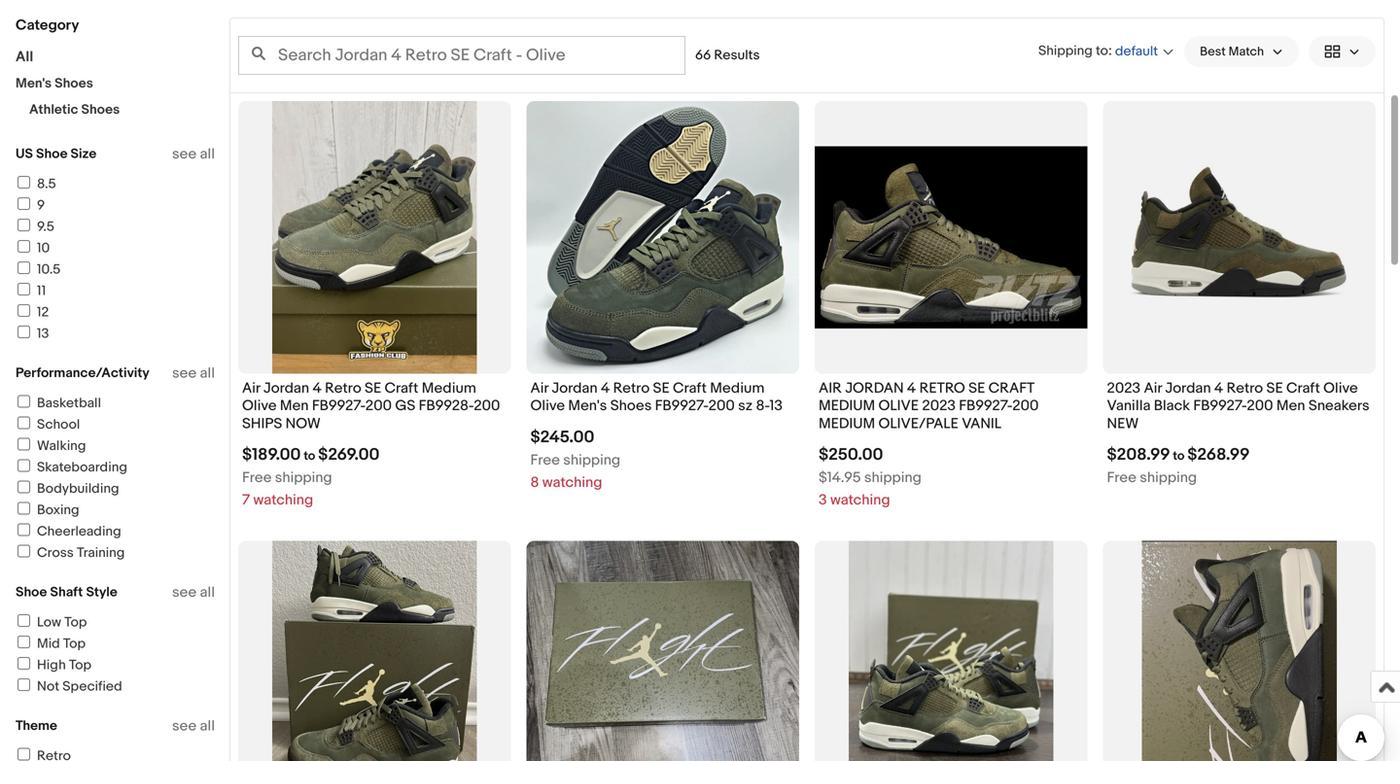 Task type: locate. For each thing, give the bounding box(es) containing it.
free for $208.99
[[1107, 469, 1137, 487]]

2 craft from the left
[[673, 380, 707, 397]]

top up 'mid top'
[[64, 615, 87, 631]]

0 horizontal spatial jordan
[[263, 380, 309, 397]]

2 horizontal spatial to
[[1173, 449, 1185, 464]]

4 inside the air jordan 4 retro se craft medium olive men fb9927-200 gs fb9928-200 ships now
[[313, 380, 322, 397]]

0 vertical spatial top
[[64, 615, 87, 631]]

to inside shipping to : default
[[1096, 43, 1109, 59]]

craft
[[385, 380, 419, 397], [673, 380, 707, 397], [1287, 380, 1321, 397]]

air inside the air jordan 4 retro se craft medium olive men fb9927-200 gs fb9928-200 ships now
[[242, 380, 260, 397]]

retro
[[325, 380, 361, 397], [613, 380, 650, 397], [1227, 380, 1264, 397]]

2023
[[1107, 380, 1141, 397], [922, 398, 956, 415]]

10.5
[[37, 262, 61, 278]]

4 200 from the left
[[1013, 398, 1039, 415]]

fb9927-
[[312, 398, 366, 415], [655, 398, 709, 415], [959, 398, 1013, 415], [1194, 398, 1247, 415]]

jordan up $245.00
[[552, 380, 598, 397]]

us
[[16, 146, 33, 162]]

shoes up athletic
[[55, 75, 93, 92]]

olive
[[1324, 380, 1358, 397], [242, 398, 277, 415], [531, 398, 565, 415]]

fb9928-
[[419, 398, 474, 415]]

retro up $269.00
[[325, 380, 361, 397]]

3 all from the top
[[200, 584, 215, 602]]

2 retro from the left
[[613, 380, 650, 397]]

Not Specified checkbox
[[18, 679, 30, 692]]

men inside 2023 air jordan 4 retro se craft olive vanilla black fb9927-200 men sneakers new
[[1277, 398, 1306, 415]]

walking link
[[15, 438, 86, 455]]

see for theme
[[172, 718, 197, 735]]

air inside 2023 air jordan 4 retro se craft olive vanilla black fb9927-200 men sneakers new
[[1144, 380, 1162, 397]]

0 vertical spatial 13
[[37, 326, 49, 342]]

1 horizontal spatial 13
[[770, 398, 783, 415]]

shipping down $208.99
[[1140, 469, 1197, 487]]

shoe
[[36, 146, 68, 162], [16, 585, 47, 601]]

jordan up now at the bottom
[[263, 380, 309, 397]]

2 see all from the top
[[172, 365, 215, 382]]

1 fb9927- from the left
[[312, 398, 366, 415]]

2 men from the left
[[1277, 398, 1306, 415]]

2 horizontal spatial jordan
[[1166, 380, 1211, 397]]

to
[[1096, 43, 1109, 59], [304, 449, 315, 464], [1173, 449, 1185, 464]]

4 for $250.00
[[907, 380, 916, 397]]

1 vertical spatial 13
[[770, 398, 783, 415]]

skateboarding
[[37, 460, 127, 476]]

olive inside the air jordan 4 retro se craft medium olive men fb9927-200 gs fb9928-200 ships now
[[242, 398, 277, 415]]

craft inside air jordan 4 retro se craft medium olive men's shoes fb9927-200 sz 8-13
[[673, 380, 707, 397]]

1 horizontal spatial men
[[1277, 398, 1306, 415]]

to left $268.99
[[1173, 449, 1185, 464]]

3 jordan from the left
[[1166, 380, 1211, 397]]

2 horizontal spatial craft
[[1287, 380, 1321, 397]]

top for high top
[[69, 657, 91, 674]]

men up now at the bottom
[[280, 398, 309, 415]]

top for low top
[[64, 615, 87, 631]]

medium up sz
[[710, 380, 765, 397]]

2023 up vanilla
[[1107, 380, 1141, 397]]

fb9927- up now at the bottom
[[312, 398, 366, 415]]

top up not specified in the bottom left of the page
[[69, 657, 91, 674]]

1 retro from the left
[[325, 380, 361, 397]]

see all
[[172, 145, 215, 163], [172, 365, 215, 382], [172, 584, 215, 602], [172, 718, 215, 735]]

olive/pale
[[879, 415, 959, 433]]

watching for $245.00
[[543, 474, 602, 492]]

7
[[242, 492, 250, 509]]

1 horizontal spatial free
[[531, 452, 560, 469]]

se inside air jordan 4 retro se craft medium olive men's shoes fb9927-200 sz 8-13
[[653, 380, 670, 397]]

watching right 7
[[253, 492, 313, 509]]

free inside '$189.00 to $269.00 free shipping 7 watching'
[[242, 469, 272, 487]]

2 fb9927- from the left
[[655, 398, 709, 415]]

1 horizontal spatial men's
[[568, 398, 607, 415]]

olive inside air jordan 4 retro se craft medium olive men's shoes fb9927-200 sz 8-13
[[531, 398, 565, 415]]

medium for shipping
[[710, 380, 765, 397]]

see all button for performance/activity
[[172, 365, 215, 382]]

medium inside air jordan 4 retro se craft medium olive men's shoes fb9927-200 sz 8-13
[[710, 380, 765, 397]]

to inside '$189.00 to $269.00 free shipping 7 watching'
[[304, 449, 315, 464]]

1 horizontal spatial retro
[[613, 380, 650, 397]]

air up $245.00
[[531, 380, 549, 397]]

low top
[[37, 615, 87, 631]]

1 horizontal spatial jordan
[[552, 380, 598, 397]]

watching inside '$189.00 to $269.00 free shipping 7 watching'
[[253, 492, 313, 509]]

5 200 from the left
[[1247, 398, 1274, 415]]

3 see all button from the top
[[172, 584, 215, 602]]

high top link
[[15, 657, 91, 674]]

4 up $268.99
[[1215, 380, 1224, 397]]

medium
[[422, 380, 476, 397], [710, 380, 765, 397]]

black
[[1154, 398, 1191, 415]]

4 up olive on the bottom of page
[[907, 380, 916, 397]]

see for us shoe size
[[172, 145, 197, 163]]

cheerleading link
[[15, 524, 121, 540]]

all
[[200, 145, 215, 163], [200, 365, 215, 382], [200, 584, 215, 602], [200, 718, 215, 735]]

fb9927- left sz
[[655, 398, 709, 415]]

shaft
[[50, 585, 83, 601]]

1 see from the top
[[172, 145, 197, 163]]

1 men from the left
[[280, 398, 309, 415]]

free for $189.00
[[242, 469, 272, 487]]

retro for $189.00
[[325, 380, 361, 397]]

200
[[366, 398, 392, 415], [474, 398, 500, 415], [709, 398, 735, 415], [1013, 398, 1039, 415], [1247, 398, 1274, 415]]

free up 7
[[242, 469, 272, 487]]

now
[[286, 415, 321, 433]]

see
[[172, 145, 197, 163], [172, 365, 197, 382], [172, 584, 197, 602], [172, 718, 197, 735]]

4 inside air jordan 4 retro se craft medium olive men's shoes fb9927-200 sz 8-13
[[601, 380, 610, 397]]

0 horizontal spatial men's
[[16, 75, 52, 92]]

200 inside the air jordan 4 retro se craft medium olive 2023 fb9927-200 medium olive/pale vanil
[[1013, 398, 1039, 415]]

1 air from the left
[[242, 380, 260, 397]]

olive up sneakers
[[1324, 380, 1358, 397]]

2 all from the top
[[200, 365, 215, 382]]

free down $208.99
[[1107, 469, 1137, 487]]

1 medium from the top
[[819, 398, 876, 415]]

men left sneakers
[[1277, 398, 1306, 415]]

1 horizontal spatial air
[[531, 380, 549, 397]]

not specified link
[[15, 679, 122, 695]]

medium up $250.00
[[819, 415, 876, 433]]

0 horizontal spatial medium
[[422, 380, 476, 397]]

medium inside the air jordan 4 retro se craft medium olive men fb9927-200 gs fb9928-200 ships now
[[422, 380, 476, 397]]

shoe right "us"
[[36, 146, 68, 162]]

1 all from the top
[[200, 145, 215, 163]]

medium up the fb9928-
[[422, 380, 476, 397]]

shoes up the $245.00 free shipping 8 watching
[[611, 398, 652, 415]]

olive up ships
[[242, 398, 277, 415]]

to down now at the bottom
[[304, 449, 315, 464]]

200 left the gs
[[366, 398, 392, 415]]

shoes inside air jordan 4 retro se craft medium olive men's shoes fb9927-200 sz 8-13
[[611, 398, 652, 415]]

2 jordan from the left
[[552, 380, 598, 397]]

200 down craft on the right of page
[[1013, 398, 1039, 415]]

Cheerleading checkbox
[[18, 524, 30, 536]]

0 horizontal spatial 13
[[37, 326, 49, 342]]

to inside "$208.99 to $268.99 free shipping"
[[1173, 449, 1185, 464]]

0 horizontal spatial craft
[[385, 380, 419, 397]]

2023 inside 2023 air jordan 4 retro se craft olive vanilla black fb9927-200 men sneakers new
[[1107, 380, 1141, 397]]

0 horizontal spatial men
[[280, 398, 309, 415]]

2 horizontal spatial watching
[[831, 492, 891, 509]]

shipping inside '$189.00 to $269.00 free shipping 7 watching'
[[275, 469, 332, 487]]

see for performance/activity
[[172, 365, 197, 382]]

3 200 from the left
[[709, 398, 735, 415]]

Boxing checkbox
[[18, 502, 30, 515]]

1 vertical spatial top
[[63, 636, 86, 653]]

se
[[365, 380, 381, 397], [653, 380, 670, 397], [969, 380, 986, 397], [1267, 380, 1284, 397]]

4 4 from the left
[[1215, 380, 1224, 397]]

shipping down $245.00
[[563, 452, 621, 469]]

1 horizontal spatial watching
[[543, 474, 602, 492]]

see all button for theme
[[172, 718, 215, 735]]

watching right 8
[[543, 474, 602, 492]]

watching down $14.95
[[831, 492, 891, 509]]

2 horizontal spatial free
[[1107, 469, 1137, 487]]

jordan
[[845, 380, 904, 397]]

10
[[37, 240, 50, 257]]

0 horizontal spatial watching
[[253, 492, 313, 509]]

free inside "$208.99 to $268.99 free shipping"
[[1107, 469, 1137, 487]]

size 9.5 - jordan 4 se retro low craft - olive image
[[527, 541, 799, 762]]

mid top
[[37, 636, 86, 653]]

all men's shoes athletic shoes
[[16, 48, 120, 118]]

shipping
[[563, 452, 621, 469], [275, 469, 332, 487], [865, 469, 922, 487], [1140, 469, 1197, 487]]

2 horizontal spatial air
[[1144, 380, 1162, 397]]

retro inside the air jordan 4 retro se craft medium olive men fb9927-200 gs fb9928-200 ships now
[[325, 380, 361, 397]]

2 see from the top
[[172, 365, 197, 382]]

vanilla
[[1107, 398, 1151, 415]]

all for theme
[[200, 718, 215, 735]]

olive inside 2023 air jordan 4 retro se craft olive vanilla black fb9927-200 men sneakers new
[[1324, 380, 1358, 397]]

1 200 from the left
[[366, 398, 392, 415]]

men's inside the all men's shoes athletic shoes
[[16, 75, 52, 92]]

Bodybuilding checkbox
[[18, 481, 30, 494]]

4 for $189.00
[[313, 380, 322, 397]]

2 vertical spatial top
[[69, 657, 91, 674]]

0 horizontal spatial air
[[242, 380, 260, 397]]

olive
[[879, 398, 919, 415]]

13 right 13 checkbox
[[37, 326, 49, 342]]

sneakers
[[1309, 398, 1370, 415]]

4 see from the top
[[172, 718, 197, 735]]

1 jordan from the left
[[263, 380, 309, 397]]

men's up $245.00
[[568, 398, 607, 415]]

boxing link
[[15, 502, 79, 519]]

see for shoe shaft style
[[172, 584, 197, 602]]

top up high top
[[63, 636, 86, 653]]

$245.00 free shipping 8 watching
[[531, 427, 621, 492]]

craft inside the air jordan 4 retro se craft medium olive men fb9927-200 gs fb9928-200 ships now
[[385, 380, 419, 397]]

air up ships
[[242, 380, 260, 397]]

3 4 from the left
[[907, 380, 916, 397]]

2 medium from the left
[[710, 380, 765, 397]]

13 right sz
[[770, 398, 783, 415]]

4 all from the top
[[200, 718, 215, 735]]

1 se from the left
[[365, 380, 381, 397]]

fb9927- inside air jordan 4 retro se craft medium olive men's shoes fb9927-200 sz 8-13
[[655, 398, 709, 415]]

3 air from the left
[[1144, 380, 1162, 397]]

$268.99
[[1188, 445, 1250, 465]]

1 4 from the left
[[313, 380, 322, 397]]

to for :
[[1096, 43, 1109, 59]]

basketball
[[37, 395, 101, 412]]

air jordan 4 retro se craft medium olive 2023 fb9927-200 medium olive/pale vanil image
[[815, 147, 1088, 329]]

air for $245.00
[[531, 380, 549, 397]]

3 retro from the left
[[1227, 380, 1264, 397]]

0 horizontal spatial 2023
[[922, 398, 956, 415]]

0 vertical spatial shoe
[[36, 146, 68, 162]]

cross
[[37, 545, 74, 562]]

10 link
[[15, 240, 50, 257]]

11 checkbox
[[18, 283, 30, 296]]

school link
[[15, 417, 80, 433]]

cross training
[[37, 545, 125, 562]]

air
[[242, 380, 260, 397], [531, 380, 549, 397], [1144, 380, 1162, 397]]

see all button
[[172, 145, 215, 163], [172, 365, 215, 382], [172, 584, 215, 602], [172, 718, 215, 735]]

1 craft from the left
[[385, 380, 419, 397]]

4 see all from the top
[[172, 718, 215, 735]]

air up black
[[1144, 380, 1162, 397]]

3 craft from the left
[[1287, 380, 1321, 397]]

1 see all from the top
[[172, 145, 215, 163]]

3 see all from the top
[[172, 584, 215, 602]]

shoe up low top option
[[16, 585, 47, 601]]

4 see all button from the top
[[172, 718, 215, 735]]

$189.00 to $269.00 free shipping 7 watching
[[242, 445, 380, 509]]

13 checkbox
[[18, 326, 30, 338]]

olive up $245.00
[[531, 398, 565, 415]]

0 horizontal spatial free
[[242, 469, 272, 487]]

3 se from the left
[[969, 380, 986, 397]]

Basketball checkbox
[[18, 395, 30, 408]]

0 horizontal spatial retro
[[325, 380, 361, 397]]

air inside air jordan 4 retro se craft medium olive men's shoes fb9927-200 sz 8-13
[[531, 380, 549, 397]]

air jordan 4 retro se craft medium olive men's shoes fb9927-200 sz 8-13
[[531, 380, 783, 415]]

200 right the gs
[[474, 398, 500, 415]]

craft inside 2023 air jordan 4 retro se craft olive vanilla black fb9927-200 men sneakers new
[[1287, 380, 1321, 397]]

to left default
[[1096, 43, 1109, 59]]

4 up now at the bottom
[[313, 380, 322, 397]]

watching inside the $245.00 free shipping 8 watching
[[543, 474, 602, 492]]

se inside the air jordan 4 retro se craft medium olive 2023 fb9927-200 medium olive/pale vanil
[[969, 380, 986, 397]]

top
[[64, 615, 87, 631], [63, 636, 86, 653], [69, 657, 91, 674]]

0 horizontal spatial to
[[304, 449, 315, 464]]

free inside the $245.00 free shipping 8 watching
[[531, 452, 560, 469]]

not specified
[[37, 679, 122, 695]]

Low Top checkbox
[[18, 615, 30, 627]]

4 up the $245.00 free shipping 8 watching
[[601, 380, 610, 397]]

:
[[1109, 43, 1112, 59]]

retro inside air jordan 4 retro se craft medium olive men's shoes fb9927-200 sz 8-13
[[613, 380, 650, 397]]

all for us shoe size
[[200, 145, 215, 163]]

retro up the $245.00 free shipping 8 watching
[[613, 380, 650, 397]]

200 left sz
[[709, 398, 735, 415]]

8
[[531, 474, 539, 492]]

to for $269.00
[[304, 449, 315, 464]]

medium down "air"
[[819, 398, 876, 415]]

10.5 link
[[15, 262, 61, 278]]

best
[[1200, 44, 1226, 59]]

air jordan 4 retro se craft medium olive men fb9927-200 gs fb9928-200 ships now link
[[242, 380, 507, 438]]

men's down all
[[16, 75, 52, 92]]

2023 down retro
[[922, 398, 956, 415]]

shipping down $250.00
[[865, 469, 922, 487]]

0 horizontal spatial olive
[[242, 398, 277, 415]]

retro up $268.99
[[1227, 380, 1264, 397]]

13
[[37, 326, 49, 342], [770, 398, 783, 415]]

4 for $245.00
[[601, 380, 610, 397]]

jordan inside the air jordan 4 retro se craft medium olive men fb9927-200 gs fb9928-200 ships now
[[263, 380, 309, 397]]

1 vertical spatial men's
[[568, 398, 607, 415]]

free
[[531, 452, 560, 469], [242, 469, 272, 487], [1107, 469, 1137, 487]]

see all button for us shoe size
[[172, 145, 215, 163]]

jordan inside 2023 air jordan 4 retro se craft olive vanilla black fb9927-200 men sneakers new
[[1166, 380, 1211, 397]]

se inside the air jordan 4 retro se craft medium olive men fb9927-200 gs fb9928-200 ships now
[[365, 380, 381, 397]]

12 link
[[15, 304, 49, 321]]

4 inside the air jordan 4 retro se craft medium olive 2023 fb9927-200 medium olive/pale vanil
[[907, 380, 916, 397]]

200 up $268.99
[[1247, 398, 1274, 415]]

3 fb9927- from the left
[[959, 398, 1013, 415]]

4 se from the left
[[1267, 380, 1284, 397]]

2 se from the left
[[653, 380, 670, 397]]

2 see all button from the top
[[172, 365, 215, 382]]

2 vertical spatial shoes
[[611, 398, 652, 415]]

1 horizontal spatial olive
[[531, 398, 565, 415]]

1 horizontal spatial to
[[1096, 43, 1109, 59]]

fb9927- up vanil
[[959, 398, 1013, 415]]

watching inside $250.00 $14.95 shipping 3 watching
[[831, 492, 891, 509]]

jordan inside air jordan 4 retro se craft medium olive men's shoes fb9927-200 sz 8-13
[[552, 380, 598, 397]]

fb9927- right black
[[1194, 398, 1247, 415]]

1 horizontal spatial craft
[[673, 380, 707, 397]]

shoes
[[55, 75, 93, 92], [81, 102, 120, 118], [611, 398, 652, 415]]

watching for $250.00
[[831, 492, 891, 509]]

11
[[37, 283, 46, 300]]

2 horizontal spatial olive
[[1324, 380, 1358, 397]]

shipping inside the $245.00 free shipping 8 watching
[[563, 452, 621, 469]]

3 see from the top
[[172, 584, 197, 602]]

1 horizontal spatial 2023
[[1107, 380, 1141, 397]]

medium
[[819, 398, 876, 415], [819, 415, 876, 433]]

9 link
[[15, 197, 45, 214]]

see all for us shoe size
[[172, 145, 215, 163]]

2 air from the left
[[531, 380, 549, 397]]

$208.99
[[1107, 445, 1171, 465]]

1 see all button from the top
[[172, 145, 215, 163]]

fb9927- inside the air jordan 4 retro se craft medium olive 2023 fb9927-200 medium olive/pale vanil
[[959, 398, 1013, 415]]

1 horizontal spatial medium
[[710, 380, 765, 397]]

2 horizontal spatial retro
[[1227, 380, 1264, 397]]

1 vertical spatial shoes
[[81, 102, 120, 118]]

see all for shoe shaft style
[[172, 584, 215, 602]]

free up 8
[[531, 452, 560, 469]]

shipping down $189.00
[[275, 469, 332, 487]]

2 4 from the left
[[601, 380, 610, 397]]

shoes right athletic
[[81, 102, 120, 118]]

0 vertical spatial men's
[[16, 75, 52, 92]]

1 medium from the left
[[422, 380, 476, 397]]

4 fb9927- from the left
[[1194, 398, 1247, 415]]

see all button for shoe shaft style
[[172, 584, 215, 602]]

jordan up black
[[1166, 380, 1211, 397]]



Task type: vqa. For each thing, say whether or not it's contained in the screenshot.
leftmost of
no



Task type: describe. For each thing, give the bounding box(es) containing it.
size
[[71, 146, 97, 162]]

bodybuilding
[[37, 481, 119, 497]]

see all for theme
[[172, 718, 215, 735]]

match
[[1229, 44, 1264, 59]]

category
[[16, 17, 79, 34]]

low
[[37, 615, 61, 631]]

craft for $269.00
[[385, 380, 419, 397]]

fb9927- inside 2023 air jordan 4 retro se craft olive vanilla black fb9927-200 men sneakers new
[[1194, 398, 1247, 415]]

Cross Training checkbox
[[18, 545, 30, 558]]

vanil
[[962, 415, 1002, 433]]

athletic
[[29, 102, 78, 118]]

not
[[37, 679, 59, 695]]

nike air jordan 4 retro se craft medium olive size 10.5 men's fb9927-200 in hand image
[[272, 541, 477, 762]]

craft for shipping
[[673, 380, 707, 397]]

10 checkbox
[[18, 240, 30, 253]]

to for $268.99
[[1173, 449, 1185, 464]]

8.5 checkbox
[[18, 176, 30, 189]]

$269.00
[[318, 445, 380, 465]]

Retro checkbox
[[18, 748, 30, 761]]

2023 air jordan 4 retro se craft olive vanilla black fb9927-200 men sneakers new image
[[1103, 101, 1376, 374]]

200 inside 2023 air jordan 4 retro se craft olive vanilla black fb9927-200 men sneakers new
[[1247, 398, 1274, 415]]

13 link
[[15, 326, 49, 342]]

low top link
[[15, 615, 87, 631]]

$14.95
[[819, 469, 861, 487]]

se for $250.00
[[969, 380, 986, 397]]

Enter your search keyword text field
[[238, 36, 686, 75]]

12
[[37, 304, 49, 321]]

9.5
[[37, 219, 54, 235]]

jordan 4 retro craft olive green fb9927- 200 in hand ready to ship 7.5to13 new image
[[849, 541, 1054, 762]]

air jordan 4 retro se craft medium olive men's shoes fb9927-200 sz 8-13 link
[[531, 380, 796, 420]]

all
[[16, 48, 33, 66]]

66
[[695, 47, 711, 64]]

olive for $268.99
[[1324, 380, 1358, 397]]

new
[[1107, 415, 1139, 433]]

School checkbox
[[18, 417, 30, 429]]

8-
[[756, 398, 770, 415]]

jordan for $245.00
[[552, 380, 598, 397]]

specified
[[62, 679, 122, 695]]

$245.00
[[531, 427, 595, 448]]

men's inside air jordan 4 retro se craft medium olive men's shoes fb9927-200 sz 8-13
[[568, 398, 607, 415]]

air jordan 4 retro se craft medium olive men's shoes fb9927-200 sz 8-13 image
[[527, 101, 799, 374]]

style
[[86, 585, 117, 601]]

sz
[[738, 398, 753, 415]]

$250.00
[[819, 445, 884, 465]]

bodybuilding link
[[15, 481, 119, 497]]

ships
[[242, 415, 282, 433]]

shipping
[[1039, 43, 1093, 59]]

high top
[[37, 657, 91, 674]]

boxing
[[37, 502, 79, 519]]

fb9927- inside the air jordan 4 retro se craft medium olive men fb9927-200 gs fb9928-200 ships now
[[312, 398, 366, 415]]

all for performance/activity
[[200, 365, 215, 382]]

air jordan 4 retro se craft medium olive men fb9927-200 gs fb9928-200 ships now
[[242, 380, 500, 433]]

2023 inside the air jordan 4 retro se craft medium olive 2023 fb9927-200 medium olive/pale vanil
[[922, 398, 956, 415]]

high
[[37, 657, 66, 674]]

us shoe size
[[16, 146, 97, 162]]

cheerleading
[[37, 524, 121, 540]]

10.5 checkbox
[[18, 262, 30, 274]]

se inside 2023 air jordan 4 retro se craft olive vanilla black fb9927-200 men sneakers new
[[1267, 380, 1284, 397]]

2 medium from the top
[[819, 415, 876, 433]]

men inside the air jordan 4 retro se craft medium olive men fb9927-200 gs fb9928-200 ships now
[[280, 398, 309, 415]]

air jordan 4 retro se craft medium olive men fb9927-200 gs fb9928-200 ships now image
[[272, 101, 477, 374]]

Mid Top checkbox
[[18, 636, 30, 649]]

11 link
[[15, 283, 46, 300]]

9 checkbox
[[18, 197, 30, 210]]

8.5
[[37, 176, 56, 193]]

shipping inside $250.00 $14.95 shipping 3 watching
[[865, 469, 922, 487]]

retro for $245.00
[[613, 380, 650, 397]]

retro inside 2023 air jordan 4 retro se craft olive vanilla black fb9927-200 men sneakers new
[[1227, 380, 1264, 397]]

all link
[[16, 48, 33, 66]]

1 vertical spatial shoe
[[16, 585, 47, 601]]

9
[[37, 197, 45, 214]]

13 inside air jordan 4 retro se craft medium olive men's shoes fb9927-200 sz 8-13
[[770, 398, 783, 415]]

cross training link
[[15, 545, 125, 562]]

air jordan 4 retro se craft medium olive 2023 fb9927-200 medium olive/pale vanil link
[[819, 380, 1084, 438]]

default
[[1116, 43, 1158, 60]]

see all for performance/activity
[[172, 365, 215, 382]]

2023 air jordan 4 retro se craft olive vanilla black fb9927-200 men sneakers new
[[1107, 380, 1370, 433]]

$208.99 to $268.99 free shipping
[[1107, 445, 1250, 487]]

top for mid top
[[63, 636, 86, 653]]

4 inside 2023 air jordan 4 retro se craft olive vanilla black fb9927-200 men sneakers new
[[1215, 380, 1224, 397]]

High Top checkbox
[[18, 657, 30, 670]]

3
[[819, 492, 827, 509]]

air jordan 4 retro se craft medium olive 2023 fb9927-200 medium olive/pale vanil
[[819, 380, 1039, 433]]

se for $245.00
[[653, 380, 670, 397]]

all for shoe shaft style
[[200, 584, 215, 602]]

0 vertical spatial shoes
[[55, 75, 93, 92]]

8.5 link
[[15, 176, 56, 193]]

craft
[[989, 380, 1035, 397]]

$189.00
[[242, 445, 301, 465]]

school
[[37, 417, 80, 433]]

best match
[[1200, 44, 1264, 59]]

shoe shaft style
[[16, 585, 117, 601]]

medium for $269.00
[[422, 380, 476, 397]]

$250.00 $14.95 shipping 3 watching
[[819, 445, 922, 509]]

air for $189.00
[[242, 380, 260, 397]]

training
[[77, 545, 125, 562]]

skateboarding link
[[15, 460, 127, 476]]

performance/activity
[[16, 365, 150, 382]]

theme
[[16, 718, 57, 735]]

jordan for $189.00
[[263, 380, 309, 397]]

2 200 from the left
[[474, 398, 500, 415]]

shipping to : default
[[1039, 43, 1158, 60]]

se for $189.00
[[365, 380, 381, 397]]

olive for $269.00
[[242, 398, 277, 415]]

9.5 checkbox
[[18, 219, 30, 231]]

retro
[[920, 380, 966, 397]]

mid top link
[[15, 636, 86, 653]]

2023 air jordan 4 retro se craft olive vanilla black fb9927-200 men sneakers new link
[[1107, 380, 1372, 438]]

basketball link
[[15, 395, 101, 412]]

200 inside air jordan 4 retro se craft medium olive men's shoes fb9927-200 sz 8-13
[[709, 398, 735, 415]]

Skateboarding checkbox
[[18, 460, 30, 472]]

66 results
[[695, 47, 760, 64]]

shipping inside "$208.99 to $268.99 free shipping"
[[1140, 469, 1197, 487]]

12 checkbox
[[18, 304, 30, 317]]

air
[[819, 380, 842, 397]]

gs
[[395, 398, 416, 415]]

9.5 link
[[15, 219, 54, 235]]

view: gallery view image
[[1325, 41, 1361, 62]]

air jordan 4 retro se craft "medium olive" fb9927-200 sizes 4c-13 ‼️fast ship‼️ image
[[1142, 541, 1338, 762]]

Walking checkbox
[[18, 438, 30, 451]]

best match button
[[1185, 36, 1299, 67]]

mid
[[37, 636, 60, 653]]



